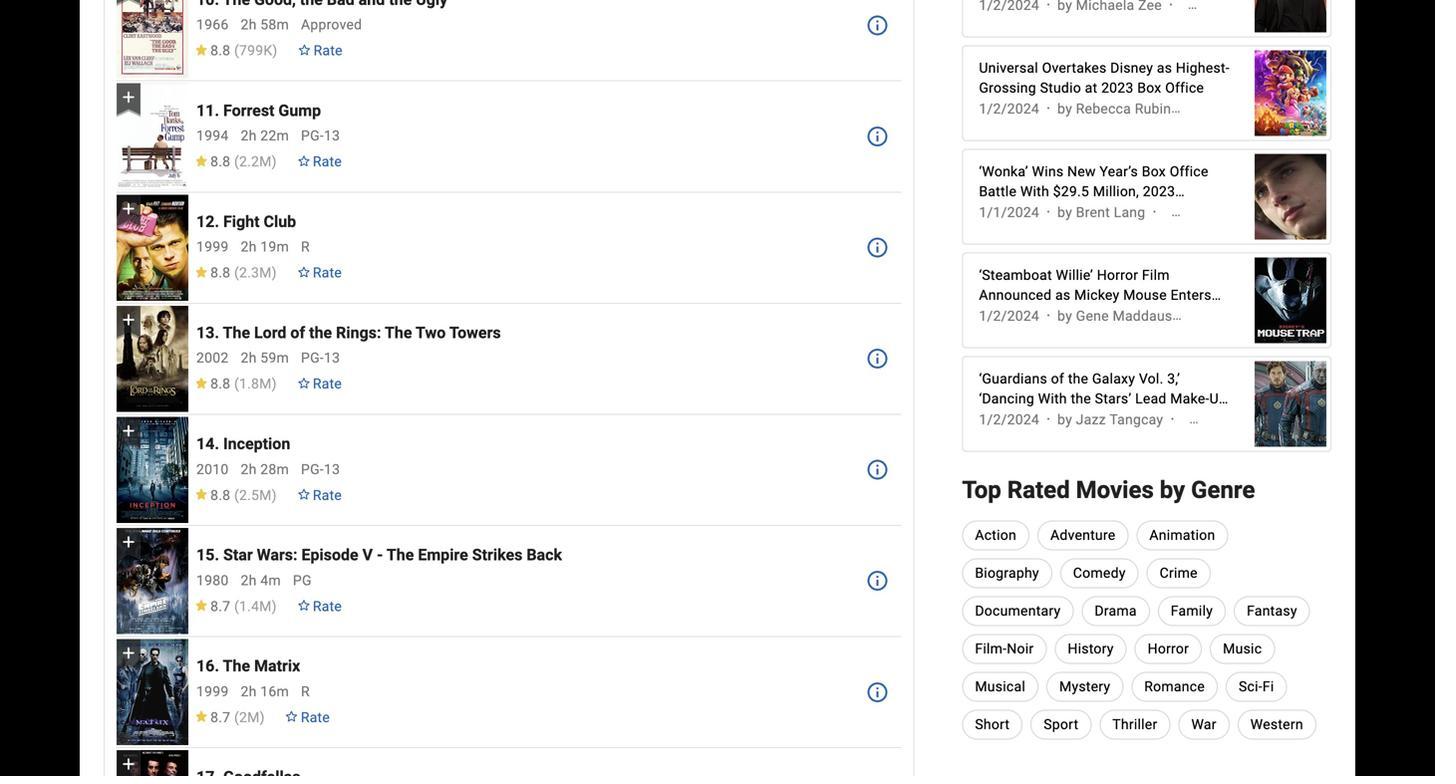 Task type: vqa. For each thing, say whether or not it's contained in the screenshot.


Task type: describe. For each thing, give the bounding box(es) containing it.
'guardians
[[979, 371, 1048, 388]]

public
[[979, 307, 1019, 324]]

by brent lang
[[1058, 204, 1146, 221]]

star
[[223, 546, 253, 565]]

wars:
[[257, 546, 298, 565]]

15.
[[196, 546, 219, 565]]

22m
[[260, 128, 289, 144]]

8.8 ( 1.8m )
[[210, 376, 277, 393]]

hair
[[1053, 411, 1080, 427]]

as inside 'universal overtakes disney as highest- grossing studio at 2023 box office'
[[1157, 60, 1173, 76]]

( for 11.
[[234, 154, 239, 170]]

adventure button
[[1038, 521, 1129, 551]]

see more information about the matrix image
[[866, 681, 890, 705]]

13 for lord
[[324, 350, 340, 367]]

gump
[[279, 101, 321, 120]]

'guardians of the galaxy vol. 3,' 'dancing with the stars' lead make-up artists and hair stylists guild nominations (exclusive)
[[979, 371, 1227, 447]]

16. the matrix
[[196, 657, 300, 676]]

pg-13 for lord
[[301, 350, 340, 367]]

16m
[[260, 684, 289, 700]]

$29.5
[[1053, 184, 1090, 200]]

add to watchlist image
[[117, 0, 141, 6]]

star border inline image for lord
[[297, 378, 311, 389]]

fi
[[1263, 679, 1275, 695]]

rated
[[1008, 476, 1070, 505]]

2.5m
[[239, 487, 272, 504]]

group for 16. the matrix
[[117, 640, 188, 746]]

add image for 14.
[[119, 421, 139, 441]]

with for wins
[[1021, 184, 1050, 200]]

drama button
[[1082, 597, 1150, 627]]

documentary button
[[962, 597, 1074, 627]]

romance button
[[1132, 672, 1218, 702]]

star border inline image right 2.5m
[[297, 489, 311, 500]]

guild
[[1135, 411, 1168, 427]]

2h for 16.
[[241, 684, 257, 700]]

tangcay
[[1110, 412, 1164, 428]]

13. the lord of the rings: the two towers
[[196, 324, 501, 342]]

sci-fi
[[1239, 679, 1275, 695]]

two
[[416, 324, 446, 342]]

strikes
[[472, 546, 523, 565]]

forrest
[[223, 101, 275, 120]]

16.
[[196, 657, 219, 676]]

the right 16.
[[223, 657, 250, 676]]

3,'
[[1168, 371, 1181, 388]]

star border inline image for wars:
[[297, 600, 311, 611]]

) for 13. the lord of the rings: the two towers
[[272, 376, 277, 393]]

willie'
[[1056, 267, 1094, 284]]

imdb rating: 8.7 element for star
[[194, 598, 277, 615]]

universal overtakes disney as highest- grossing studio at 2023 box office
[[979, 60, 1230, 96]]

by for by brent lang
[[1058, 204, 1073, 221]]

) for 15. star wars: episode v - the empire strikes back
[[272, 598, 277, 615]]

rebecca
[[1076, 101, 1132, 117]]

add image for 12. fight club
[[119, 199, 139, 219]]

14. inception link
[[196, 435, 290, 454]]

add image for 13. the lord of the rings: the two towers
[[119, 310, 139, 330]]

2h 4m
[[241, 573, 281, 589]]

1 group from the top
[[117, 0, 188, 78]]

lord
[[254, 324, 287, 342]]

star border inline image for matrix
[[285, 712, 299, 723]]

by for by gene maddaus
[[1058, 308, 1073, 325]]

2h 28m
[[241, 461, 289, 478]]

2023 inside 'universal overtakes disney as highest- grossing studio at 2023 box office'
[[1102, 80, 1134, 96]]

battle
[[979, 184, 1017, 200]]

1/1/2024
[[979, 204, 1040, 221]]

star border inline image
[[298, 44, 312, 55]]

the right 13.
[[223, 324, 250, 342]]

11.
[[196, 101, 219, 120]]

see more information about the lord of the rings: the two towers image
[[866, 347, 890, 371]]

see more information about star wars: episode v - the empire strikes back image
[[866, 569, 890, 593]]

office inside 'universal overtakes disney as highest- grossing studio at 2023 box office'
[[1166, 80, 1205, 96]]

imdb rating: 8.7 element for the
[[194, 710, 265, 726]]

3 add image from the top
[[119, 755, 139, 775]]

empire
[[418, 546, 468, 565]]

pg-13 for gump
[[301, 128, 340, 144]]

fight
[[223, 212, 260, 231]]

of inside 'guardians of the galaxy vol. 3,' 'dancing with the stars' lead make-up artists and hair stylists guild nominations (exclusive)
[[1051, 371, 1065, 388]]

gene
[[1076, 308, 1109, 325]]

club
[[264, 212, 296, 231]]

tom hanks in forrest gump (1994) image
[[117, 84, 188, 190]]

2.2m
[[239, 154, 272, 170]]

1 star inline image from the top
[[194, 44, 208, 55]]

music button
[[1210, 635, 1275, 664]]

adventure
[[1051, 527, 1116, 544]]

8.7 for 16.
[[210, 710, 231, 726]]

box inside 'wonka' wins new year's box office battle with $29.5 million, 2023 domestic ticket sales top $9 billion
[[1142, 164, 1166, 180]]

add image for 15.
[[119, 532, 139, 552]]

rate button for 12. fight club
[[289, 255, 350, 291]]

) for 16. the matrix
[[260, 710, 265, 726]]

12.
[[196, 212, 219, 231]]

film-noir
[[975, 641, 1034, 657]]

musical
[[975, 679, 1026, 695]]

) for 14. inception
[[272, 487, 277, 504]]

top inside 'wonka' wins new year's box office battle with $29.5 million, 2023 domestic ticket sales top $9 billion
[[1126, 204, 1150, 220]]

keanu reeves, laurence fishburne, joe pantoliano, and carrie-anne moss in the matrix (1999) image
[[117, 640, 188, 746]]

3 pg- from the top
[[301, 461, 324, 478]]

8 group from the top
[[117, 751, 188, 777]]

13 for gump
[[324, 128, 340, 144]]

approved
[[301, 17, 362, 33]]

4m
[[260, 573, 281, 589]]

rate button for 15. star wars: episode v - the empire strikes back
[[289, 589, 350, 625]]

top rated movies by genre
[[962, 476, 1256, 505]]

59m
[[260, 350, 289, 367]]

by gene maddaus
[[1058, 308, 1173, 325]]

biography button
[[962, 559, 1053, 589]]

the left two
[[385, 324, 412, 342]]

fantasy
[[1247, 603, 1298, 620]]

romance
[[1145, 679, 1205, 695]]

documentary
[[975, 603, 1061, 620]]

drama
[[1095, 603, 1137, 620]]

mickey
[[1075, 287, 1120, 304]]

8.8 ( 2.3m )
[[210, 265, 277, 281]]

pg- for gump
[[301, 128, 324, 144]]

billion
[[1173, 204, 1213, 220]]

new
[[1068, 164, 1096, 180]]

rate button for 16. the matrix
[[277, 700, 338, 736]]

crime
[[1160, 565, 1198, 582]]

back
[[527, 546, 562, 565]]

rate for 14. inception
[[313, 487, 342, 504]]

at
[[1085, 80, 1098, 96]]

stylists
[[1084, 411, 1131, 427]]

by for by rebecca rubin
[[1058, 101, 1073, 117]]

8.7 ( 1.4m )
[[210, 598, 277, 615]]

14. inception
[[196, 435, 290, 454]]

grossing
[[979, 80, 1037, 96]]

and
[[1026, 411, 1050, 427]]

2h 59m
[[241, 350, 289, 367]]

1 imdb rating: 8.8 element from the top
[[194, 42, 278, 59]]

star inline image for 13. the lord of the rings: the two towers
[[194, 378, 208, 389]]

) for 12. fight club
[[272, 265, 277, 281]]

harrison ford, anthony daniels, carrie fisher, mark hamill, james earl jones, david prowse, kenny baker, and peter mayhew in star wars: episode v - the empire strikes back (1980) image
[[117, 528, 188, 635]]

1.4m
[[239, 598, 272, 615]]

2010
[[196, 461, 229, 478]]

year's
[[1100, 164, 1139, 180]]

see more information about fight club image
[[866, 236, 890, 260]]

2h for 11.
[[241, 128, 257, 144]]

0 vertical spatial of
[[291, 324, 305, 342]]

2.3m
[[239, 265, 272, 281]]

thriller button
[[1100, 710, 1171, 740]]

see more information about the good, the bad and the ugly image
[[866, 13, 890, 37]]

robert de niro, ray liotta, and joe pesci in goodfellas (1990) image
[[117, 751, 188, 777]]

see more information about inception image
[[866, 458, 890, 482]]

'steamboat
[[979, 267, 1053, 284]]

11. forrest gump link
[[196, 101, 321, 120]]

domain
[[1023, 307, 1072, 324]]

8.8 for 11.
[[210, 154, 231, 170]]

lead
[[1136, 391, 1167, 407]]



Task type: locate. For each thing, give the bounding box(es) containing it.
star border inline image right '1.8m'
[[297, 378, 311, 389]]

2 imdb rating: 8.7 element from the top
[[194, 710, 265, 726]]

rate down the gump
[[313, 154, 342, 170]]

group for 14. inception
[[117, 417, 188, 523]]

by for by jazz tangcay
[[1058, 412, 1073, 428]]

image image for 'wonka' wins new year's box office battle with $29.5 million, 2023 domestic ticket sales top $9 billion
[[1255, 144, 1327, 250]]

rate button for 14. inception
[[289, 478, 350, 514]]

3 imdb rating: 8.8 element from the top
[[194, 265, 277, 281]]

) down 2h 16m
[[260, 710, 265, 726]]

2 vertical spatial pg-13
[[301, 461, 340, 478]]

imdb rating: 8.8 element for club
[[194, 265, 277, 281]]

4 8.8 from the top
[[210, 376, 231, 393]]

( for 15.
[[234, 598, 239, 615]]

8.7 down 1980 on the bottom of the page
[[210, 598, 231, 615]]

$9
[[1153, 204, 1170, 220]]

2h left the 59m
[[241, 350, 257, 367]]

13
[[324, 128, 340, 144], [324, 350, 340, 367], [324, 461, 340, 478]]

6 group from the top
[[117, 528, 188, 635]]

pg- for lord
[[301, 350, 324, 367]]

jazz
[[1076, 412, 1106, 428]]

make-
[[1171, 391, 1210, 407]]

) down 58m
[[273, 42, 278, 59]]

2 r from the top
[[301, 684, 310, 700]]

3 pg-13 from the top
[[301, 461, 340, 478]]

rate button right 2.3m
[[289, 255, 350, 291]]

1 8.7 from the top
[[210, 598, 231, 615]]

rate down episode
[[313, 598, 342, 615]]

5 star inline image from the top
[[194, 712, 208, 723]]

group left 1966
[[117, 0, 188, 78]]

group left 16.
[[117, 640, 188, 746]]

of up hair
[[1051, 371, 1065, 388]]

1 vertical spatial top
[[962, 476, 1002, 505]]

film
[[1142, 267, 1170, 284]]

1 vertical spatial pg-13
[[301, 350, 340, 367]]

imdb rating: 8.8 element down 1966
[[194, 42, 278, 59]]

sci-
[[1239, 679, 1263, 695]]

2 ( from the top
[[234, 154, 239, 170]]

star inline image left 8.7 ( 2m )
[[194, 712, 208, 723]]

rate for 13. the lord of the rings: the two towers
[[313, 376, 342, 393]]

'dancing
[[979, 391, 1035, 407]]

2h left 58m
[[241, 17, 257, 33]]

0 vertical spatial horror
[[1097, 267, 1139, 284]]

genre
[[1192, 476, 1256, 505]]

1 horizontal spatial 2023
[[1143, 184, 1176, 200]]

0 vertical spatial box
[[1138, 80, 1162, 96]]

2 add image from the top
[[119, 199, 139, 219]]

2h down 14. inception link
[[241, 461, 257, 478]]

the
[[309, 324, 332, 342], [1068, 371, 1089, 388], [1071, 391, 1092, 407]]

rate button for 11. forrest gump
[[289, 144, 350, 180]]

star border inline image for gump
[[297, 155, 311, 167]]

2 vertical spatial 13
[[324, 461, 340, 478]]

group down "keanu reeves, laurence fishburne, joe pantoliano, and carrie-anne moss in the matrix (1999)" image
[[117, 751, 188, 777]]

star inline image left 8.8 ( 2.3m )
[[194, 267, 208, 278]]

brad pitt and edward norton in fight club (1999) image
[[117, 195, 188, 301]]

animation button
[[1137, 521, 1229, 551]]

1/2/2024 down ''dancing'
[[979, 412, 1040, 428]]

1 vertical spatial 8.7
[[210, 710, 231, 726]]

add image down liv tyler, sean astin, christopher lee, elijah wood, viggo mortensen, miranda otto, ian mckellen, orlando bloom, john rhys-davies, and andy serkis in the lord of the rings: the two towers (2002) image
[[119, 421, 139, 441]]

2h 58m
[[241, 17, 289, 33]]

1 vertical spatial of
[[1051, 371, 1065, 388]]

6 2h from the top
[[241, 573, 257, 589]]

1 vertical spatial 2023
[[1143, 184, 1176, 200]]

group for 13. the lord of the rings: the two towers
[[117, 306, 188, 412]]

3 8.8 from the top
[[210, 265, 231, 281]]

3 ( from the top
[[234, 265, 239, 281]]

2m
[[239, 710, 260, 726]]

2023 up by rebecca rubin
[[1102, 80, 1134, 96]]

3 2h from the top
[[241, 239, 257, 255]]

4 imdb rating: 8.8 element from the top
[[194, 376, 277, 393]]

comedy
[[1074, 565, 1126, 582]]

13. the lord of the rings: the two towers link
[[196, 324, 501, 343]]

imdb rating: 8.7 element
[[194, 598, 277, 615], [194, 710, 265, 726]]

2h 16m
[[241, 684, 289, 700]]

image image for 'guardians of the galaxy vol. 3,' 'dancing with the stars' lead make-up artists and hair stylists guild nominations (exclusive)
[[1255, 351, 1327, 458]]

13 right 28m
[[324, 461, 340, 478]]

8.7 for 15.
[[210, 598, 231, 615]]

1 vertical spatial imdb rating: 8.7 element
[[194, 710, 265, 726]]

mystery
[[1060, 679, 1111, 695]]

1 13 from the top
[[324, 128, 340, 144]]

0 vertical spatial 13
[[324, 128, 340, 144]]

pg- right 28m
[[301, 461, 324, 478]]

2 vertical spatial 1/2/2024
[[979, 412, 1040, 428]]

musical button
[[962, 672, 1039, 702]]

of
[[291, 324, 305, 342], [1051, 371, 1065, 388]]

13.
[[196, 324, 219, 342]]

1/2/2024 down announced
[[979, 308, 1040, 325]]

artists
[[979, 411, 1022, 427]]

group for 15. star wars: episode v - the empire strikes back
[[117, 528, 188, 635]]

pg-13 down 13. the lord of the rings: the two towers link
[[301, 350, 340, 367]]

film-noir button
[[962, 635, 1047, 664]]

imdb rating: 8.8 element
[[194, 42, 278, 59], [194, 154, 277, 170], [194, 265, 277, 281], [194, 376, 277, 393], [194, 487, 277, 504]]

star inline image down 2010
[[194, 489, 208, 500]]

1999 for 16.
[[196, 684, 229, 700]]

mystery button
[[1047, 672, 1124, 702]]

biography
[[975, 565, 1040, 582]]

11. forrest gump
[[196, 101, 321, 120]]

as inside 'steamboat willie' horror film announced as mickey mouse enters public domain
[[1056, 287, 1071, 304]]

8.8 for 13.
[[210, 376, 231, 393]]

rate button
[[290, 33, 351, 69], [289, 144, 350, 180], [289, 255, 350, 291], [289, 367, 350, 402], [289, 478, 350, 514], [289, 589, 350, 625], [277, 700, 338, 736]]

8.8 down 2002 on the top
[[210, 376, 231, 393]]

image image right 'up'
[[1255, 351, 1327, 458]]

1 2h from the top
[[241, 17, 257, 33]]

vol.
[[1139, 371, 1164, 388]]

1 r from the top
[[301, 239, 310, 255]]

1 vertical spatial pg-
[[301, 350, 324, 367]]

war
[[1192, 717, 1217, 733]]

2h left 4m
[[241, 573, 257, 589]]

) down the 59m
[[272, 376, 277, 393]]

1 add image from the top
[[119, 87, 139, 107]]

with
[[1021, 184, 1050, 200], [1038, 391, 1068, 407]]

group
[[117, 0, 188, 78], [117, 83, 188, 190], [117, 195, 188, 301], [117, 306, 188, 412], [117, 417, 188, 523], [117, 528, 188, 635], [117, 640, 188, 746], [117, 751, 188, 777]]

by left gene
[[1058, 308, 1073, 325]]

8.8 down 1994
[[210, 154, 231, 170]]

2 13 from the top
[[324, 350, 340, 367]]

6 ( from the top
[[234, 598, 239, 615]]

star inline image
[[194, 267, 208, 278], [194, 378, 208, 389]]

top
[[1126, 204, 1150, 220], [962, 476, 1002, 505]]

the up jazz
[[1071, 391, 1092, 407]]

music
[[1223, 641, 1262, 657]]

13 right 22m
[[324, 128, 340, 144]]

star inline image down 1980 on the bottom of the page
[[194, 600, 208, 611]]

add image down the tom hanks in forrest gump (1994) image
[[119, 199, 139, 219]]

1999 down 16.
[[196, 684, 229, 700]]

0 vertical spatial imdb rating: 8.7 element
[[194, 598, 277, 615]]

0 horizontal spatial horror
[[1097, 267, 1139, 284]]

4 add image from the top
[[119, 644, 139, 663]]

image image right billion
[[1255, 144, 1327, 250]]

pg
[[293, 573, 312, 589]]

1 vertical spatial 1/2/2024
[[979, 308, 1040, 325]]

announced
[[979, 287, 1052, 304]]

2 8.7 from the top
[[210, 710, 231, 726]]

1 imdb rating: 8.7 element from the top
[[194, 598, 277, 615]]

with inside 'wonka' wins new year's box office battle with $29.5 million, 2023 domestic ticket sales top $9 billion
[[1021, 184, 1050, 200]]

imdb rating: 8.8 element down 2002 on the top
[[194, 376, 277, 393]]

crime button
[[1147, 559, 1211, 589]]

1 pg-13 from the top
[[301, 128, 340, 144]]

rate button right 58m
[[290, 33, 351, 69]]

2h down forrest
[[241, 128, 257, 144]]

0 vertical spatial the
[[309, 324, 332, 342]]

up
[[1210, 391, 1227, 407]]

universal
[[979, 60, 1039, 76]]

0 vertical spatial 1/2/2024
[[979, 101, 1040, 117]]

2 pg-13 from the top
[[301, 350, 340, 367]]

add image down leonardo dicaprio, tom berenger, michael caine, lukas haas, marion cotillard, joseph gordon-levitt, tom hardy, elliot page, ken watanabe, and dileep rao in inception (2010) image
[[119, 532, 139, 552]]

0 vertical spatial star inline image
[[194, 267, 208, 278]]

add image
[[119, 87, 139, 107], [119, 199, 139, 219], [119, 310, 139, 330], [119, 644, 139, 663]]

8.8 down 2010
[[210, 487, 231, 504]]

overtakes
[[1042, 60, 1107, 76]]

rate for 12. fight club
[[313, 265, 342, 281]]

1 vertical spatial star inline image
[[194, 378, 208, 389]]

the left "galaxy"
[[1068, 371, 1089, 388]]

2 add image from the top
[[119, 532, 139, 552]]

2h down 16. the matrix link
[[241, 684, 257, 700]]

r right "16m"
[[301, 684, 310, 700]]

2023 inside 'wonka' wins new year's box office battle with $29.5 million, 2023 domestic ticket sales top $9 billion
[[1143, 184, 1176, 200]]

1 8.8 from the top
[[210, 42, 231, 59]]

( for 12.
[[234, 265, 239, 281]]

imdb rating: 8.8 element for gump
[[194, 154, 277, 170]]

star inline image for 16. the matrix
[[194, 712, 208, 723]]

0 vertical spatial 2023
[[1102, 80, 1134, 96]]

star inline image down 2002 on the top
[[194, 378, 208, 389]]

office inside 'wonka' wins new year's box office battle with $29.5 million, 2023 domestic ticket sales top $9 billion
[[1170, 164, 1209, 180]]

1 vertical spatial with
[[1038, 391, 1068, 407]]

0 vertical spatial 8.7
[[210, 598, 231, 615]]

with up hair
[[1038, 391, 1068, 407]]

( for 13.
[[234, 376, 239, 393]]

rate button up episode
[[289, 478, 350, 514]]

as right disney
[[1157, 60, 1173, 76]]

v
[[363, 546, 373, 565]]

1/2/2024 for 'guardians of the galaxy vol. 3,' 'dancing with the stars' lead make-up artists and hair stylists guild nominations (exclusive)
[[979, 412, 1040, 428]]

add image down the good, the bad and the ugly (1966) image
[[119, 87, 139, 107]]

0 horizontal spatial 2023
[[1102, 80, 1134, 96]]

stars'
[[1095, 391, 1132, 407]]

pg-13 down the gump
[[301, 128, 340, 144]]

rate button down 13. the lord of the rings: the two towers link
[[289, 367, 350, 402]]

1 star inline image from the top
[[194, 267, 208, 278]]

2 vertical spatial the
[[1071, 391, 1092, 407]]

1999 down 12. on the left top of the page
[[196, 239, 229, 255]]

2 pg- from the top
[[301, 350, 324, 367]]

as down willie'
[[1056, 287, 1071, 304]]

5 imdb rating: 8.8 element from the top
[[194, 487, 277, 504]]

rate right 2m
[[301, 710, 330, 726]]

top left $9 on the right
[[1126, 204, 1150, 220]]

add image for 11. forrest gump
[[119, 87, 139, 107]]

8.8 for 14.
[[210, 487, 231, 504]]

2h for 13.
[[241, 350, 257, 367]]

rate
[[314, 42, 343, 59], [313, 154, 342, 170], [313, 265, 342, 281], [313, 376, 342, 393], [313, 487, 342, 504], [313, 598, 342, 615], [301, 710, 330, 726]]

12. fight club
[[196, 212, 296, 231]]

0 vertical spatial image image
[[1255, 144, 1327, 250]]

0 vertical spatial pg-
[[301, 128, 324, 144]]

0 vertical spatial add image
[[119, 421, 139, 441]]

1 vertical spatial image image
[[1255, 351, 1327, 458]]

2h for 15.
[[241, 573, 257, 589]]

r right 19m
[[301, 239, 310, 255]]

box up rubin
[[1138, 80, 1162, 96]]

horror inside button
[[1148, 641, 1190, 657]]

2 vertical spatial pg-
[[301, 461, 324, 478]]

3 star inline image from the top
[[194, 489, 208, 500]]

( for 16.
[[234, 710, 239, 726]]

with down wins
[[1021, 184, 1050, 200]]

5 group from the top
[[117, 417, 188, 523]]

star inline image down 1966
[[194, 44, 208, 55]]

family button
[[1158, 597, 1226, 627]]

2h for 12.
[[241, 239, 257, 255]]

4 2h from the top
[[241, 350, 257, 367]]

add image
[[119, 421, 139, 441], [119, 532, 139, 552], [119, 755, 139, 775]]

add image down harrison ford, anthony daniels, carrie fisher, mark hamill, james earl jones, david prowse, kenny baker, and peter mayhew in star wars: episode v - the empire strikes back (1980) image
[[119, 644, 139, 663]]

action button
[[962, 521, 1030, 551]]

1 image image from the top
[[1255, 144, 1327, 250]]

by jazz tangcay
[[1058, 412, 1164, 428]]

2h for 14.
[[241, 461, 257, 478]]

rate for 11. forrest gump
[[313, 154, 342, 170]]

enters
[[1171, 287, 1212, 304]]

see more information about forrest gump image
[[866, 125, 890, 149]]

8.8 for 12.
[[210, 265, 231, 281]]

with inside 'guardians of the galaxy vol. 3,' 'dancing with the stars' lead make-up artists and hair stylists guild nominations (exclusive)
[[1038, 391, 1068, 407]]

1 vertical spatial 13
[[324, 350, 340, 367]]

leonardo dicaprio, tom berenger, michael caine, lukas haas, marion cotillard, joseph gordon-levitt, tom hardy, elliot page, ken watanabe, and dileep rao in inception (2010) image
[[117, 417, 188, 523]]

7 group from the top
[[117, 640, 188, 746]]

5 ( from the top
[[234, 487, 239, 504]]

star border inline image
[[297, 155, 311, 167], [297, 267, 311, 278], [297, 378, 311, 389], [297, 489, 311, 500], [297, 600, 311, 611], [285, 712, 299, 723]]

28m
[[260, 461, 289, 478]]

1999 for 12.
[[196, 239, 229, 255]]

1980
[[196, 573, 229, 589]]

8.8 ( 799k )
[[210, 42, 278, 59]]

star inline image for 15. star wars: episode v - the empire strikes back
[[194, 600, 208, 611]]

1/2/2024 for 'steamboat willie' horror film announced as mickey mouse enters public domain
[[979, 308, 1040, 325]]

0 vertical spatial r
[[301, 239, 310, 255]]

star inline image down 1994
[[194, 155, 208, 167]]

3 13 from the top
[[324, 461, 340, 478]]

group for 11. forrest gump
[[117, 83, 188, 190]]

domestic
[[979, 204, 1041, 220]]

office
[[1166, 80, 1205, 96], [1170, 164, 1209, 180]]

thriller
[[1113, 717, 1158, 733]]

1 horizontal spatial as
[[1157, 60, 1173, 76]]

2 star inline image from the top
[[194, 155, 208, 167]]

1 horizontal spatial top
[[1126, 204, 1150, 220]]

2 2h from the top
[[241, 128, 257, 144]]

rate button down the gump
[[289, 144, 350, 180]]

the left rings:
[[309, 324, 332, 342]]

rate up "13. the lord of the rings: the two towers"
[[313, 265, 342, 281]]

7 ( from the top
[[234, 710, 239, 726]]

sport button
[[1031, 710, 1092, 740]]

movies
[[1076, 476, 1154, 505]]

4 star inline image from the top
[[194, 600, 208, 611]]

group left 2010
[[117, 417, 188, 523]]

imdb rating: 8.8 element down 1994
[[194, 154, 277, 170]]

horror button
[[1135, 635, 1202, 664]]

0 vertical spatial as
[[1157, 60, 1173, 76]]

with for of
[[1038, 391, 1068, 407]]

episode
[[302, 546, 359, 565]]

as
[[1157, 60, 1173, 76], [1056, 287, 1071, 304]]

2 group from the top
[[117, 83, 188, 190]]

add image down brad pitt and edward norton in fight club (1999) image at the top left of page
[[119, 310, 139, 330]]

history
[[1068, 641, 1114, 657]]

star border inline image down pg
[[297, 600, 311, 611]]

horror up mickey
[[1097, 267, 1139, 284]]

mickey's mouse trap image
[[1255, 248, 1327, 354]]

r for matrix
[[301, 684, 310, 700]]

1 vertical spatial r
[[301, 684, 310, 700]]

) down 28m
[[272, 487, 277, 504]]

by up animation
[[1160, 476, 1186, 505]]

7 2h from the top
[[241, 684, 257, 700]]

1 pg- from the top
[[301, 128, 324, 144]]

1 1/2/2024 from the top
[[979, 101, 1040, 117]]

image image
[[1255, 144, 1327, 250], [1255, 351, 1327, 458]]

star border inline image for club
[[297, 267, 311, 278]]

5 2h from the top
[[241, 461, 257, 478]]

star inline image for 12. fight club
[[194, 267, 208, 278]]

pg- down the gump
[[301, 128, 324, 144]]

star inline image for 11. forrest gump
[[194, 155, 208, 167]]

by down studio
[[1058, 101, 1073, 117]]

rate up episode
[[313, 487, 342, 504]]

horror inside 'steamboat willie' horror film announced as mickey mouse enters public domain
[[1097, 267, 1139, 284]]

1 vertical spatial box
[[1142, 164, 1166, 180]]

rate right star border inline icon
[[314, 42, 343, 59]]

top up the action
[[962, 476, 1002, 505]]

2 1999 from the top
[[196, 684, 229, 700]]

) down 4m
[[272, 598, 277, 615]]

star border inline image down "16m"
[[285, 712, 299, 723]]

rate for 16. the matrix
[[301, 710, 330, 726]]

2 8.8 from the top
[[210, 154, 231, 170]]

1 ( from the top
[[234, 42, 239, 59]]

2 image image from the top
[[1255, 351, 1327, 458]]

4 ( from the top
[[234, 376, 239, 393]]

8.8 down 1966
[[210, 42, 231, 59]]

3 1/2/2024 from the top
[[979, 412, 1040, 428]]

4 group from the top
[[117, 306, 188, 412]]

1 vertical spatial office
[[1170, 164, 1209, 180]]

western button
[[1238, 710, 1317, 740]]

0 vertical spatial with
[[1021, 184, 1050, 200]]

sales
[[1087, 204, 1122, 220]]

rubin
[[1135, 101, 1172, 117]]

by down $29.5
[[1058, 204, 1073, 221]]

)
[[273, 42, 278, 59], [272, 154, 277, 170], [272, 265, 277, 281], [272, 376, 277, 393], [272, 487, 277, 504], [272, 598, 277, 615], [260, 710, 265, 726]]

imdb rating: 8.8 element down 2h 19m
[[194, 265, 277, 281]]

1 vertical spatial as
[[1056, 287, 1071, 304]]

0 vertical spatial pg-13
[[301, 128, 340, 144]]

group left 2002 on the top
[[117, 306, 188, 412]]

2023 up $9 on the right
[[1143, 184, 1176, 200]]

group left 12. on the left top of the page
[[117, 195, 188, 301]]

star inline image
[[194, 44, 208, 55], [194, 155, 208, 167], [194, 489, 208, 500], [194, 600, 208, 611], [194, 712, 208, 723]]

rate for 15. star wars: episode v - the empire strikes back
[[313, 598, 342, 615]]

2 star inline image from the top
[[194, 378, 208, 389]]

1 add image from the top
[[119, 421, 139, 441]]

group for 12. fight club
[[117, 195, 188, 301]]

799k
[[239, 42, 273, 59]]

pg-
[[301, 128, 324, 144], [301, 350, 324, 367], [301, 461, 324, 478]]

( for 14.
[[234, 487, 239, 504]]

16. the matrix link
[[196, 657, 300, 676]]

rate button down episode
[[289, 589, 350, 625]]

2 1/2/2024 from the top
[[979, 308, 1040, 325]]

liv tyler, sean astin, christopher lee, elijah wood, viggo mortensen, miranda otto, ian mckellen, orlando bloom, john rhys-davies, and andy serkis in the lord of the rings: the two towers (2002) image
[[117, 306, 188, 412]]

0 horizontal spatial top
[[962, 476, 1002, 505]]

0 vertical spatial 1999
[[196, 239, 229, 255]]

0 horizontal spatial of
[[291, 324, 305, 342]]

0 vertical spatial top
[[1126, 204, 1150, 220]]

box right "year's"
[[1142, 164, 1166, 180]]

1 vertical spatial 1999
[[196, 684, 229, 700]]

15. star wars: episode v - the empire strikes back
[[196, 546, 562, 565]]

3 add image from the top
[[119, 310, 139, 330]]

8.8 left 2.3m
[[210, 265, 231, 281]]

19m
[[260, 239, 289, 255]]

5 8.8 from the top
[[210, 487, 231, 504]]

15. star wars: episode v - the empire strikes back link
[[196, 546, 562, 565]]

box inside 'universal overtakes disney as highest- grossing studio at 2023 box office'
[[1138, 80, 1162, 96]]

the good, the bad and the ugly (1966) image
[[117, 0, 188, 78]]

galaxy
[[1093, 371, 1136, 388]]

imdb rating: 8.7 element down 2h 16m
[[194, 710, 265, 726]]

star border inline image right 2.3m
[[297, 267, 311, 278]]

) for 11. forrest gump
[[272, 154, 277, 170]]

jack black, charlie day, scott menville, chris pratt, kevin michael richardson, seth rogen, keegan-michael key, and anya taylor-joy in the super mario bros. movie (2023) image
[[1255, 40, 1327, 146]]

group left 1994
[[117, 83, 188, 190]]

pg-13 right 28m
[[301, 461, 340, 478]]

r for club
[[301, 239, 310, 255]]

8.8 ( 2.5m )
[[210, 487, 277, 504]]

2 vertical spatial add image
[[119, 755, 139, 775]]

the right -
[[387, 546, 414, 565]]

1 horizontal spatial of
[[1051, 371, 1065, 388]]

2 imdb rating: 8.8 element from the top
[[194, 154, 277, 170]]

add image for 16. the matrix
[[119, 644, 139, 663]]

rate down 13. the lord of the rings: the two towers link
[[313, 376, 342, 393]]

the
[[223, 324, 250, 342], [385, 324, 412, 342], [387, 546, 414, 565], [223, 657, 250, 676]]

3 group from the top
[[117, 195, 188, 301]]

0 vertical spatial office
[[1166, 80, 1205, 96]]

group left 1980 on the bottom of the page
[[117, 528, 188, 635]]

1 horizontal spatial horror
[[1148, 641, 1190, 657]]

rate button for 13. the lord of the rings: the two towers
[[289, 367, 350, 402]]

ticket
[[1044, 204, 1083, 220]]

1/2/2024 for universal overtakes disney as highest- grossing studio at 2023 box office
[[979, 101, 1040, 117]]

horror up romance
[[1148, 641, 1190, 657]]

star inline image for 14. inception
[[194, 489, 208, 500]]

imdb rating: 8.7 element down 1980 on the bottom of the page
[[194, 598, 277, 615]]

0 horizontal spatial as
[[1056, 287, 1071, 304]]

1 1999 from the top
[[196, 239, 229, 255]]

imdb rating: 8.8 element for lord
[[194, 376, 277, 393]]

1 vertical spatial the
[[1068, 371, 1089, 388]]

1 vertical spatial horror
[[1148, 641, 1190, 657]]

1 vertical spatial add image
[[119, 532, 139, 552]]

war button
[[1179, 710, 1230, 740]]



